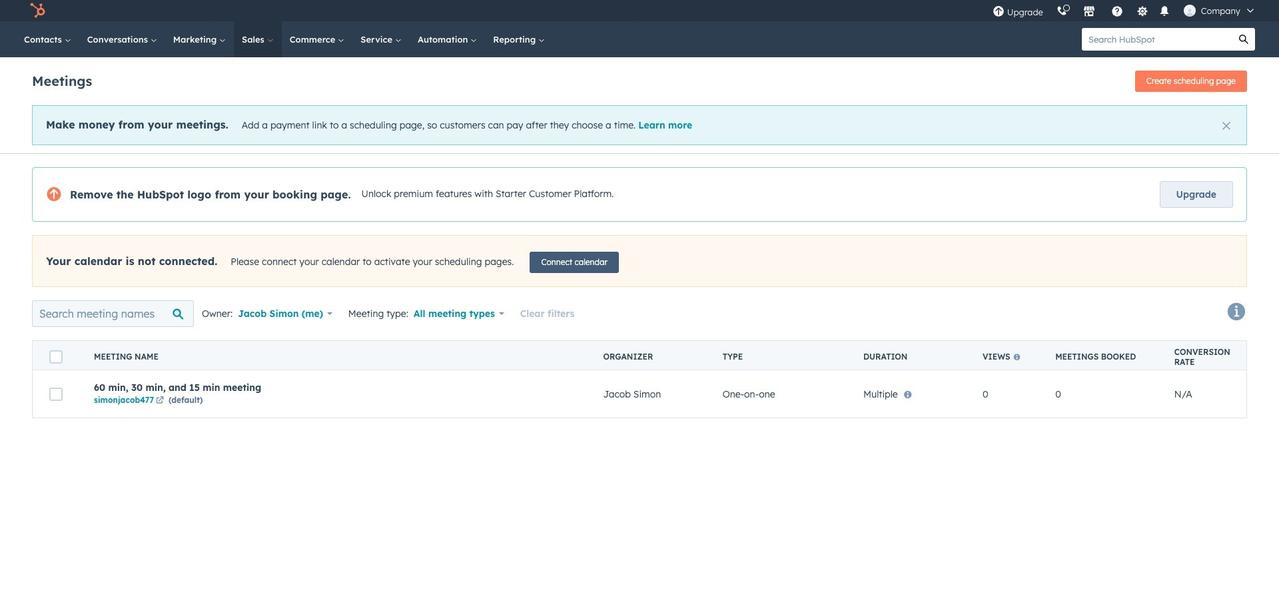 Task type: vqa. For each thing, say whether or not it's contained in the screenshot.
SEARCH MEETING NAMES search field
yes



Task type: locate. For each thing, give the bounding box(es) containing it.
page section element
[[0, 57, 1279, 153]]

2 link opens in a new window image from the top
[[156, 397, 164, 405]]

Search HubSpot search field
[[1082, 28, 1233, 51]]

close image
[[1223, 122, 1231, 130]]

banner
[[32, 67, 1247, 92]]

menu
[[986, 0, 1263, 21]]

link opens in a new window image
[[156, 395, 164, 407], [156, 397, 164, 405]]

marketplaces image
[[1083, 6, 1095, 18]]

alert
[[32, 105, 1247, 145]]

Search meeting names search field
[[32, 301, 194, 327]]



Task type: describe. For each thing, give the bounding box(es) containing it.
banner inside page section element
[[32, 67, 1247, 92]]

1 link opens in a new window image from the top
[[156, 395, 164, 407]]

alert inside page section element
[[32, 105, 1247, 145]]

jacob simon image
[[1184, 5, 1196, 17]]



